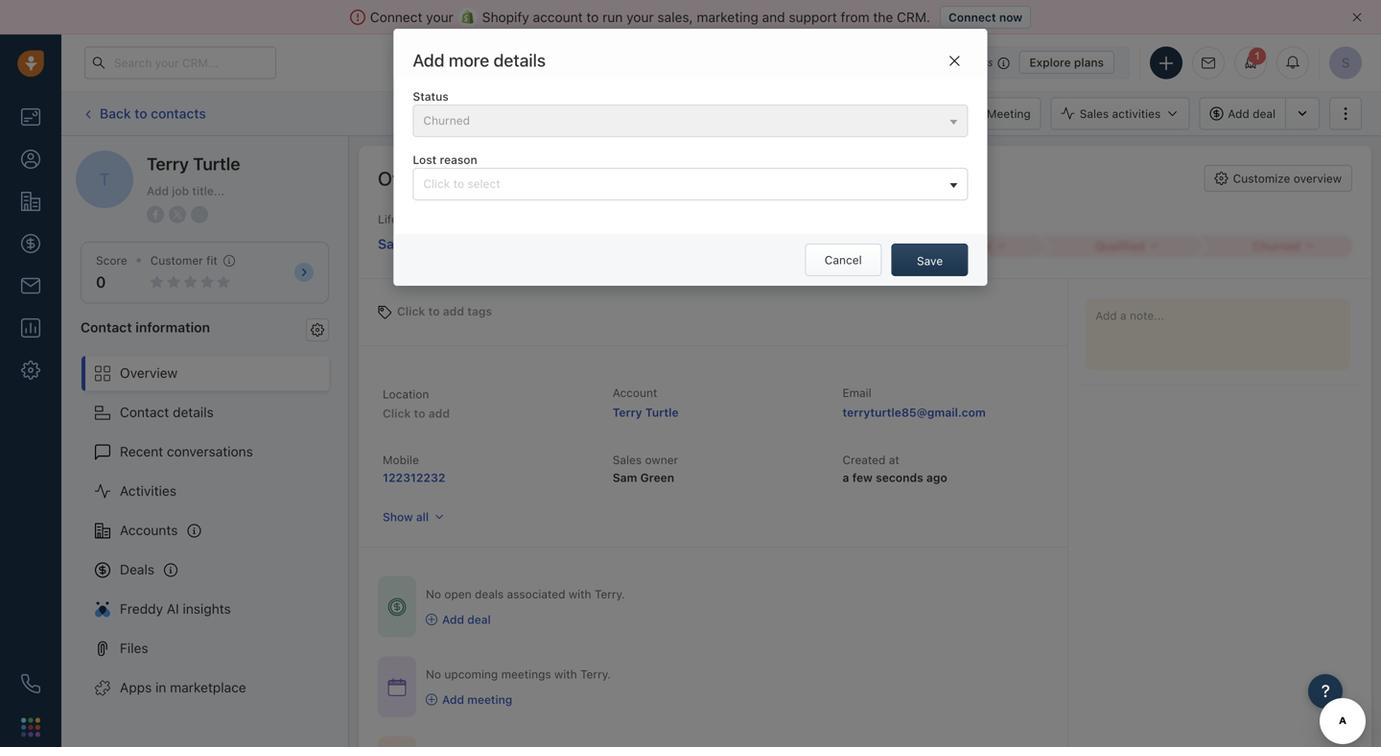 Task type: describe. For each thing, give the bounding box(es) containing it.
sales qualified lead
[[378, 236, 509, 252]]

run
[[603, 9, 623, 25]]

email for email
[[661, 107, 690, 120]]

1 vertical spatial terry.
[[580, 668, 611, 681]]

connect now button
[[940, 6, 1031, 29]]

connect now
[[949, 11, 1023, 24]]

support
[[789, 9, 837, 25]]

deals
[[120, 562, 154, 578]]

add right container_wx8msf4aqz5i3rn1 image
[[442, 693, 464, 706]]

to inside button
[[453, 177, 464, 191]]

updates available. click to refresh. link
[[608, 95, 834, 131]]

select
[[467, 177, 500, 191]]

ends
[[916, 56, 940, 69]]

no open deals associated with terry.
[[426, 588, 625, 601]]

back to contacts
[[100, 105, 206, 121]]

associated
[[507, 588, 566, 601]]

apps in marketplace
[[120, 680, 246, 696]]

score
[[96, 254, 127, 267]]

email for email terryturtle85@gmail.com
[[843, 386, 872, 400]]

email button
[[632, 97, 700, 130]]

phone element
[[12, 665, 50, 703]]

1 vertical spatial with
[[554, 668, 577, 681]]

2 your from the left
[[627, 9, 654, 25]]

close image
[[1353, 12, 1362, 22]]

sales inside sales owner sam green
[[613, 453, 642, 467]]

0 horizontal spatial terry
[[147, 153, 189, 174]]

add more details dialog
[[394, 29, 988, 286]]

owner
[[645, 453, 678, 467]]

1
[[1255, 50, 1261, 62]]

mng settings image
[[311, 323, 324, 336]]

1 link
[[1235, 47, 1267, 79]]

sales qualified lead link
[[378, 227, 525, 255]]

explore
[[1030, 56, 1071, 69]]

add left job
[[147, 184, 169, 198]]

your trial ends in 21 days
[[867, 56, 993, 69]]

cancel button
[[805, 244, 882, 276]]

task button
[[885, 97, 949, 130]]

accounts
[[120, 522, 178, 538]]

meeting button
[[958, 97, 1042, 130]]

add inside dialog
[[413, 50, 445, 71]]

trial
[[894, 56, 913, 69]]

lost
[[413, 153, 437, 166]]

sales for sales qualified lead
[[378, 236, 413, 252]]

add inside button
[[1228, 107, 1250, 120]]

your
[[867, 56, 891, 69]]

sales owner sam green
[[613, 453, 678, 485]]

click to select button
[[413, 168, 968, 201]]

conversations
[[167, 444, 253, 460]]

122312232
[[383, 471, 445, 485]]

0 vertical spatial with
[[569, 588, 591, 601]]

terry turtle
[[147, 153, 240, 174]]

explore plans
[[1030, 56, 1104, 69]]

122312232 link
[[383, 471, 445, 485]]

add more details
[[413, 50, 546, 71]]

and
[[762, 9, 785, 25]]

terryturtle85@gmail.com link
[[843, 403, 986, 422]]

insights
[[183, 601, 231, 617]]

no for no open deals associated with terry.
[[426, 588, 441, 601]]

deals
[[475, 588, 504, 601]]

contact for contact information
[[81, 319, 132, 335]]

contacts
[[151, 105, 206, 121]]

at
[[889, 453, 900, 467]]

sales activities
[[1080, 107, 1161, 120]]

sam
[[613, 471, 637, 485]]

a
[[843, 471, 849, 485]]

add deal inside button
[[1228, 107, 1276, 120]]

seconds
[[876, 471, 924, 485]]

0 button
[[96, 273, 106, 291]]

reason
[[440, 153, 477, 166]]

no upcoming meetings with terry.
[[426, 668, 611, 681]]

open
[[444, 588, 472, 601]]

to left run
[[587, 9, 599, 25]]

recent
[[120, 444, 163, 460]]

now
[[999, 11, 1023, 24]]

status
[[413, 90, 449, 103]]

add inside location click to add
[[429, 407, 450, 420]]

created
[[843, 453, 886, 467]]

marketplace
[[170, 680, 246, 696]]

click inside location click to add
[[383, 407, 411, 420]]

turtle inside account terry turtle
[[645, 406, 679, 419]]

lead
[[478, 236, 509, 252]]

sms button
[[811, 97, 875, 130]]

title...
[[192, 184, 225, 198]]

activities
[[120, 483, 176, 499]]

marketing
[[697, 9, 759, 25]]

contact for contact details
[[120, 404, 169, 420]]

to right call
[[769, 106, 780, 120]]

back
[[100, 105, 131, 121]]

green
[[640, 471, 674, 485]]

location
[[383, 388, 429, 401]]

lifecycle
[[378, 212, 426, 226]]

account
[[613, 386, 657, 400]]

task
[[913, 107, 938, 120]]

0
[[96, 273, 106, 291]]

freddy
[[120, 601, 163, 617]]



Task type: locate. For each thing, give the bounding box(es) containing it.
sales left activities at the top right
[[1080, 107, 1109, 120]]

0 horizontal spatial turtle
[[193, 153, 240, 174]]

your right run
[[627, 9, 654, 25]]

few
[[852, 471, 873, 485]]

0 vertical spatial no
[[426, 588, 441, 601]]

container_wx8msf4aqz5i3rn1 image inside add deal link
[[426, 614, 437, 625]]

no for no upcoming meetings with terry.
[[426, 668, 441, 681]]

add meeting
[[442, 693, 512, 706]]

1 horizontal spatial sales
[[613, 453, 642, 467]]

click to add tags
[[397, 305, 492, 318]]

no
[[426, 588, 441, 601], [426, 668, 441, 681]]

created at a few seconds ago
[[843, 453, 948, 485]]

2 no from the top
[[426, 668, 441, 681]]

score 0
[[96, 254, 127, 291]]

sales activities button
[[1051, 97, 1199, 130], [1051, 97, 1190, 130]]

0 vertical spatial contact
[[81, 319, 132, 335]]

terry. right meetings
[[580, 668, 611, 681]]

0 horizontal spatial sales
[[378, 236, 413, 252]]

location click to add
[[383, 388, 450, 420]]

contact information
[[81, 319, 210, 335]]

mobile 122312232
[[383, 453, 445, 485]]

1 no from the top
[[426, 588, 441, 601]]

add down open
[[442, 613, 464, 626]]

21
[[955, 56, 967, 69]]

add up status
[[413, 50, 445, 71]]

sales,
[[658, 9, 693, 25]]

0 vertical spatial turtle
[[193, 153, 240, 174]]

phone image
[[21, 674, 40, 694]]

0 horizontal spatial in
[[155, 680, 166, 696]]

to
[[587, 9, 599, 25], [134, 105, 147, 121], [769, 106, 780, 120], [453, 177, 464, 191], [428, 305, 440, 318], [414, 407, 426, 420]]

lost reason
[[413, 153, 477, 166]]

2 horizontal spatial sales
[[1080, 107, 1109, 120]]

1 horizontal spatial your
[[627, 9, 654, 25]]

terry up job
[[147, 153, 189, 174]]

email inside 'email terryturtle85@gmail.com'
[[843, 386, 872, 400]]

container_wx8msf4aqz5i3rn1 image
[[388, 597, 407, 617], [426, 614, 437, 625], [388, 678, 407, 697]]

1 vertical spatial details
[[173, 404, 214, 420]]

stage
[[429, 212, 460, 226]]

0 horizontal spatial add deal
[[442, 613, 491, 626]]

0 vertical spatial add deal
[[1228, 107, 1276, 120]]

0 vertical spatial in
[[943, 56, 952, 69]]

explore plans link
[[1019, 51, 1115, 74]]

1 vertical spatial sales
[[378, 236, 413, 252]]

terry down account at the left bottom
[[613, 406, 642, 419]]

1 vertical spatial add deal
[[442, 613, 491, 626]]

1 your from the left
[[426, 9, 454, 25]]

1 vertical spatial add
[[429, 407, 450, 420]]

deal down 1 link
[[1253, 107, 1276, 120]]

click to select
[[423, 177, 500, 191]]

click inside button
[[423, 177, 450, 191]]

0 vertical spatial terry
[[147, 153, 189, 174]]

ago
[[927, 471, 948, 485]]

in left 21
[[943, 56, 952, 69]]

connect
[[370, 9, 423, 25], [949, 11, 996, 24]]

lifecycle stage
[[378, 212, 460, 226]]

no left open
[[426, 588, 441, 601]]

terry inside account terry turtle
[[613, 406, 642, 419]]

recent conversations
[[120, 444, 253, 460]]

container_wx8msf4aqz5i3rn1 image left open
[[388, 597, 407, 617]]

to left tags
[[428, 305, 440, 318]]

1 vertical spatial no
[[426, 668, 441, 681]]

0 horizontal spatial deal
[[467, 613, 491, 626]]

0 horizontal spatial your
[[426, 9, 454, 25]]

overview down lost
[[378, 167, 459, 189]]

1 horizontal spatial terry
[[613, 406, 642, 419]]

1 vertical spatial email
[[843, 386, 872, 400]]

call
[[739, 107, 759, 120]]

save button
[[892, 244, 968, 276]]

add deal
[[1228, 107, 1276, 120], [442, 613, 491, 626]]

0 vertical spatial email
[[661, 107, 690, 120]]

sales down lifecycle at the left of the page
[[378, 236, 413, 252]]

activities
[[1112, 107, 1161, 120]]

connect left now
[[949, 11, 996, 24]]

contact down '0'
[[81, 319, 132, 335]]

container_wx8msf4aqz5i3rn1 image up container_wx8msf4aqz5i3rn1 image
[[426, 614, 437, 625]]

terry. right associated
[[595, 588, 625, 601]]

turtle up title...
[[193, 153, 240, 174]]

all
[[416, 510, 429, 524]]

container_wx8msf4aqz5i3rn1 image for no upcoming meetings with terry.
[[388, 678, 407, 697]]

show all
[[383, 510, 429, 524]]

customize overview
[[1233, 172, 1342, 185]]

deal down 'deals'
[[467, 613, 491, 626]]

1 vertical spatial overview
[[120, 365, 178, 381]]

upcoming
[[444, 668, 498, 681]]

to down reason at the top of page
[[453, 177, 464, 191]]

connect your
[[370, 9, 454, 25]]

details up recent conversations
[[173, 404, 214, 420]]

details
[[494, 50, 546, 71], [173, 404, 214, 420]]

container_wx8msf4aqz5i3rn1 image left container_wx8msf4aqz5i3rn1 image
[[388, 678, 407, 697]]

connect inside connect now button
[[949, 11, 996, 24]]

terry.
[[595, 588, 625, 601], [580, 668, 611, 681]]

plans
[[1074, 56, 1104, 69]]

container_wx8msf4aqz5i3rn1 image
[[426, 694, 437, 705]]

cancel
[[825, 253, 862, 267]]

to inside location click to add
[[414, 407, 426, 420]]

the
[[873, 9, 893, 25]]

0 vertical spatial deal
[[1253, 107, 1276, 120]]

contact details
[[120, 404, 214, 420]]

turtle down account at the left bottom
[[645, 406, 679, 419]]

overview up the contact details
[[120, 365, 178, 381]]

your up more
[[426, 9, 454, 25]]

0 horizontal spatial overview
[[120, 365, 178, 381]]

click
[[739, 106, 765, 120], [423, 177, 450, 191], [397, 305, 425, 318], [383, 407, 411, 420]]

back to contacts link
[[81, 99, 207, 129]]

add job title...
[[147, 184, 225, 198]]

Search your CRM... text field
[[84, 47, 276, 79]]

details down shopify
[[494, 50, 546, 71]]

0 vertical spatial sales
[[1080, 107, 1109, 120]]

connect up status
[[370, 9, 423, 25]]

mobile
[[383, 453, 419, 467]]

email inside email button
[[661, 107, 690, 120]]

call button
[[710, 97, 769, 130]]

customer fit
[[150, 254, 218, 267]]

connect for connect now
[[949, 11, 996, 24]]

1 vertical spatial terry
[[613, 406, 642, 419]]

no up container_wx8msf4aqz5i3rn1 image
[[426, 668, 441, 681]]

1 horizontal spatial in
[[943, 56, 952, 69]]

show
[[383, 510, 413, 524]]

meeting
[[467, 693, 512, 706]]

1 vertical spatial turtle
[[645, 406, 679, 419]]

account terry turtle
[[613, 386, 679, 419]]

2 vertical spatial sales
[[613, 453, 642, 467]]

terry turtle link
[[613, 406, 679, 419]]

overview
[[1294, 172, 1342, 185]]

0 horizontal spatial connect
[[370, 9, 423, 25]]

add down 1 link
[[1228, 107, 1250, 120]]

connect for connect your
[[370, 9, 423, 25]]

files
[[120, 640, 148, 656]]

1 vertical spatial contact
[[120, 404, 169, 420]]

add deal down open
[[442, 613, 491, 626]]

deal inside button
[[1253, 107, 1276, 120]]

sales up sam
[[613, 453, 642, 467]]

0 vertical spatial details
[[494, 50, 546, 71]]

container_wx8msf4aqz5i3rn1 image for no open deals associated with terry.
[[388, 597, 407, 617]]

1 horizontal spatial add deal
[[1228, 107, 1276, 120]]

add deal down 1 link
[[1228, 107, 1276, 120]]

with right associated
[[569, 588, 591, 601]]

shopify
[[482, 9, 529, 25]]

1 vertical spatial in
[[155, 680, 166, 696]]

1 horizontal spatial turtle
[[645, 406, 679, 419]]

in right apps
[[155, 680, 166, 696]]

sms
[[840, 107, 864, 120]]

0 horizontal spatial details
[[173, 404, 214, 420]]

0 horizontal spatial email
[[661, 107, 690, 120]]

call link
[[710, 97, 769, 130]]

meeting
[[987, 107, 1031, 120]]

1 horizontal spatial deal
[[1253, 107, 1276, 120]]

customer
[[150, 254, 203, 267]]

save
[[917, 254, 943, 268]]

email terryturtle85@gmail.com
[[843, 386, 986, 419]]

freshworks switcher image
[[21, 718, 40, 737]]

details inside dialog
[[494, 50, 546, 71]]

add left tags
[[443, 305, 464, 318]]

job
[[172, 184, 189, 198]]

customize overview button
[[1205, 165, 1353, 192]]

contact up recent in the bottom left of the page
[[120, 404, 169, 420]]

deal
[[1253, 107, 1276, 120], [467, 613, 491, 626]]

to right back
[[134, 105, 147, 121]]

1 horizontal spatial details
[[494, 50, 546, 71]]

to down location
[[414, 407, 426, 420]]

send email image
[[1202, 57, 1215, 69]]

1 vertical spatial deal
[[467, 613, 491, 626]]

1 horizontal spatial connect
[[949, 11, 996, 24]]

1 horizontal spatial email
[[843, 386, 872, 400]]

terryturtle85@gmail.com
[[843, 406, 986, 419]]

sales for sales activities
[[1080, 107, 1109, 120]]

0 vertical spatial add
[[443, 305, 464, 318]]

0 vertical spatial overview
[[378, 167, 459, 189]]

available.
[[685, 106, 736, 120]]

0 vertical spatial terry.
[[595, 588, 625, 601]]

updates
[[636, 106, 682, 120]]

refresh.
[[783, 106, 825, 120]]

sales
[[1080, 107, 1109, 120], [378, 236, 413, 252], [613, 453, 642, 467]]

1 horizontal spatial overview
[[378, 167, 459, 189]]

add down location
[[429, 407, 450, 420]]

updates available. click to refresh.
[[636, 106, 825, 120]]

with right meetings
[[554, 668, 577, 681]]



Task type: vqa. For each thing, say whether or not it's contained in the screenshot.
group
no



